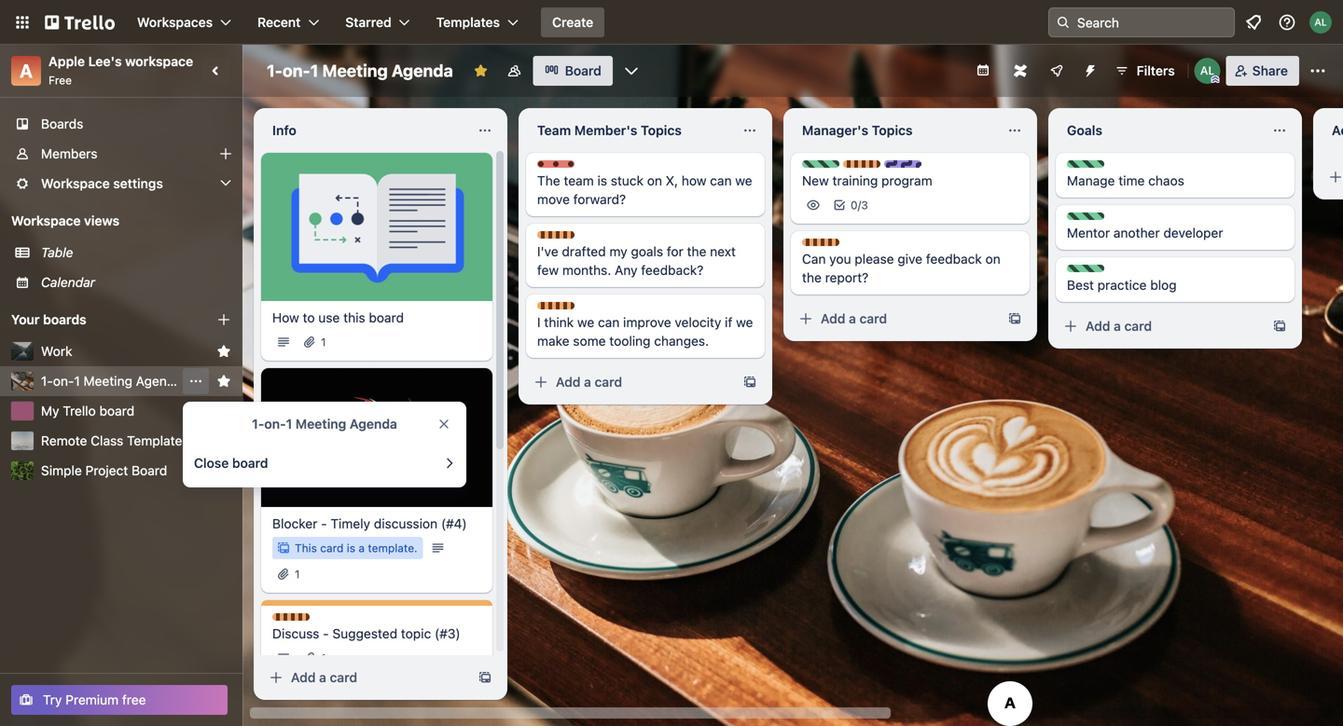 Task type: describe. For each thing, give the bounding box(es) containing it.
color: green, title: "goal" element for manage
[[1068, 161, 1111, 175]]

on- inside the 1-on-1 meeting agenda button
[[53, 374, 74, 389]]

workspaces button
[[126, 7, 243, 37]]

manage
[[1068, 173, 1116, 189]]

chaos
[[1149, 173, 1185, 189]]

1 vertical spatial is
[[347, 542, 356, 555]]

1 inside board name text field
[[310, 61, 319, 81]]

program
[[882, 173, 933, 189]]

goal for best
[[1086, 266, 1111, 279]]

card right this
[[320, 542, 344, 555]]

mentor
[[1068, 225, 1111, 241]]

discuss for reassign
[[862, 161, 905, 175]]

share button
[[1227, 56, 1300, 86]]

create
[[552, 14, 594, 30]]

color: orange, title: "discuss" element up 3
[[844, 161, 905, 175]]

add for can you please give feedback on the report?
[[821, 311, 846, 327]]

1 vertical spatial board
[[99, 404, 134, 419]]

Manager's Topics text field
[[791, 116, 997, 146]]

your boards
[[11, 312, 86, 328]]

discuss for i
[[556, 303, 598, 316]]

1 down discuss discuss - suggested topic (#3)
[[321, 652, 326, 665]]

workspace visible image
[[507, 63, 522, 78]]

a down discuss discuss - suggested topic (#3)
[[319, 670, 327, 686]]

workspace settings
[[41, 176, 163, 191]]

i've
[[538, 244, 559, 259]]

board actions menu image
[[189, 374, 203, 389]]

discuss discuss - suggested topic (#3)
[[272, 615, 461, 642]]

power ups image
[[1050, 63, 1065, 78]]

calendar
[[41, 275, 95, 290]]

remote class template
[[41, 433, 182, 449]]

recent
[[258, 14, 301, 30]]

simple project board link
[[41, 462, 231, 481]]

discuss - suggested topic (#3) link
[[272, 625, 482, 644]]

we right if
[[736, 315, 753, 330]]

stuck
[[611, 173, 644, 189]]

lee's
[[88, 54, 122, 69]]

my trello board link
[[41, 402, 231, 421]]

if
[[725, 315, 733, 330]]

table link
[[41, 244, 231, 262]]

team
[[538, 123, 571, 138]]

how to use this board
[[272, 310, 404, 326]]

0 / 3
[[851, 199, 869, 212]]

board inside "link"
[[132, 463, 167, 479]]

for
[[667, 244, 684, 259]]

time
[[1119, 173, 1145, 189]]

the inside the discuss can you please give feedback on the report?
[[803, 270, 822, 286]]

agenda inside button
[[136, 374, 182, 389]]

board link
[[534, 56, 613, 86]]

templates button
[[425, 7, 530, 37]]

2 vertical spatial agenda
[[350, 417, 397, 432]]

we up some
[[578, 315, 595, 330]]

simple
[[41, 463, 82, 479]]

blocker - timely discussion (#4) link
[[272, 515, 482, 534]]

a link
[[11, 56, 41, 86]]

some
[[573, 334, 606, 349]]

this member is an admin of this board. image
[[1212, 76, 1220, 84]]

manager's
[[803, 123, 869, 138]]

my
[[610, 244, 628, 259]]

add board image
[[217, 313, 231, 328]]

try
[[43, 693, 62, 708]]

topic
[[401, 627, 431, 642]]

project
[[85, 463, 128, 479]]

class
[[91, 433, 123, 449]]

meeting inside the 1-on-1 meeting agenda button
[[84, 374, 132, 389]]

add a card button down suggested
[[261, 663, 470, 693]]

the team is stuck on x, how can we move forward? link
[[538, 172, 754, 209]]

discuss i think we can improve velocity if we make some tooling changes.
[[538, 303, 753, 349]]

my trello board
[[41, 404, 134, 419]]

add a card button for my
[[526, 368, 735, 398]]

boards
[[43, 312, 86, 328]]

1 starred icon image from the top
[[217, 344, 231, 359]]

members link
[[0, 139, 243, 169]]

color: purple, title: "reassign" element
[[885, 161, 952, 175]]

add down discuss discuss - suggested topic (#3)
[[291, 670, 316, 686]]

can inside blocker the team is stuck on x, how can we move forward?
[[710, 173, 732, 189]]

0
[[851, 199, 858, 212]]

this card is a template.
[[295, 542, 418, 555]]

template.
[[368, 542, 418, 555]]

blog
[[1151, 278, 1177, 293]]

1- inside button
[[41, 374, 53, 389]]

color: green, title: "goal" element down manager's
[[803, 161, 846, 175]]

2 starred icon image from the top
[[217, 374, 231, 389]]

goal for manage
[[1086, 161, 1111, 175]]

can inside 'discuss i think we can improve velocity if we make some tooling changes.'
[[598, 315, 620, 330]]

discuss reassign
[[862, 161, 952, 175]]

1- inside board name text field
[[267, 61, 283, 81]]

customize views image
[[622, 62, 641, 80]]

1 vertical spatial 1-on-1 meeting agenda
[[41, 374, 182, 389]]

make
[[538, 334, 570, 349]]

Info text field
[[261, 116, 467, 146]]

color: green, title: "goal" element for best
[[1068, 265, 1111, 279]]

(#4)
[[441, 517, 467, 532]]

color: orange, title: "discuss" element down this
[[272, 614, 333, 628]]

this
[[295, 542, 317, 555]]

add a card for another
[[1086, 319, 1153, 334]]

discuss i've drafted my goals for the next few months. any feedback?
[[538, 232, 736, 278]]

mentor another developer link
[[1068, 224, 1284, 243]]

create from template… image for can you please give feedback on the report?
[[1008, 312, 1023, 327]]

add a card button for please
[[791, 304, 1000, 334]]

goal best practice blog
[[1068, 266, 1177, 293]]

can
[[803, 251, 826, 267]]

timely
[[331, 517, 371, 532]]

velocity
[[675, 315, 722, 330]]

can you please give feedback on the report? link
[[803, 250, 1019, 287]]

close
[[194, 456, 229, 471]]

discuss for i've
[[556, 232, 598, 245]]

- inside discuss discuss - suggested topic (#3)
[[323, 627, 329, 642]]

team
[[564, 173, 594, 189]]

star or unstar board image
[[474, 63, 489, 78]]

discuss for discuss
[[291, 615, 333, 628]]

on inside blocker the team is stuck on x, how can we move forward?
[[647, 173, 662, 189]]

reassign
[[903, 161, 952, 175]]

this
[[344, 310, 365, 326]]

0 horizontal spatial apple lee (applelee29) image
[[1195, 58, 1221, 84]]

2 vertical spatial on-
[[264, 417, 286, 432]]

apple lee's workspace free
[[49, 54, 193, 87]]

close board button
[[183, 447, 467, 481]]

next
[[710, 244, 736, 259]]

blocker - timely discussion (#4)
[[272, 517, 467, 532]]

templates
[[436, 14, 500, 30]]

members
[[41, 146, 98, 161]]

primary element
[[0, 0, 1344, 45]]

create from template… image
[[1273, 319, 1288, 334]]

workspace for workspace views
[[11, 213, 81, 229]]

starred button
[[334, 7, 422, 37]]

work
[[41, 344, 72, 359]]

create button
[[541, 7, 605, 37]]

0 vertical spatial -
[[321, 517, 327, 532]]

color: orange, title: "discuss" element for the
[[803, 239, 863, 253]]

your
[[11, 312, 40, 328]]

1-on-1 meeting agenda inside board name text field
[[267, 61, 453, 81]]

add a card down suggested
[[291, 670, 357, 686]]

blocker for -
[[272, 517, 318, 532]]

you
[[830, 251, 852, 267]]

practice
[[1098, 278, 1147, 293]]



Task type: vqa. For each thing, say whether or not it's contained in the screenshot.
sm image
no



Task type: locate. For each thing, give the bounding box(es) containing it.
color: green, title: "goal" element for mentor
[[1068, 213, 1111, 227]]

1 vertical spatial can
[[598, 315, 620, 330]]

3
[[862, 199, 869, 212]]

agenda inside board name text field
[[392, 61, 453, 81]]

1 vertical spatial meeting
[[84, 374, 132, 389]]

Board name text field
[[258, 56, 463, 86]]

goal down manager's
[[821, 161, 846, 175]]

1 topics from the left
[[641, 123, 682, 138]]

how
[[682, 173, 707, 189]]

0 horizontal spatial can
[[598, 315, 620, 330]]

0 vertical spatial is
[[598, 173, 608, 189]]

0 notifications image
[[1243, 11, 1265, 34]]

- left suggested
[[323, 627, 329, 642]]

1 horizontal spatial topics
[[872, 123, 913, 138]]

show menu image
[[1309, 62, 1328, 80]]

we right how
[[736, 173, 753, 189]]

board left customize views image
[[565, 63, 602, 78]]

is inside blocker the team is stuck on x, how can we move forward?
[[598, 173, 608, 189]]

workspace for workspace settings
[[41, 176, 110, 191]]

goal
[[821, 161, 846, 175], [1086, 161, 1111, 175], [1086, 214, 1111, 227], [1086, 266, 1111, 279]]

goal down the 'manage'
[[1086, 214, 1111, 227]]

starred icon image right board actions menu image on the left bottom
[[217, 374, 231, 389]]

1-on-1 meeting agenda button
[[41, 372, 182, 391]]

color: green, title: "goal" element down the mentor
[[1068, 265, 1111, 279]]

new training program link
[[803, 172, 1019, 190]]

blocker the team is stuck on x, how can we move forward?
[[538, 161, 753, 207]]

any
[[615, 263, 638, 278]]

blocker up move
[[556, 161, 597, 175]]

is up forward?
[[598, 173, 608, 189]]

please
[[855, 251, 895, 267]]

workspace down the members in the top left of the page
[[41, 176, 110, 191]]

0 horizontal spatial blocker
[[272, 517, 318, 532]]

workspace views
[[11, 213, 120, 229]]

1 horizontal spatial is
[[598, 173, 608, 189]]

1-on-1 meeting agenda up the "close board" button
[[252, 417, 397, 432]]

goal inside 'goal manage time chaos'
[[1086, 161, 1111, 175]]

add a card button
[[791, 304, 1000, 334], [1056, 312, 1265, 342], [526, 368, 735, 398], [261, 663, 470, 693]]

new training program
[[803, 173, 933, 189]]

report?
[[826, 270, 869, 286]]

2 horizontal spatial create from template… image
[[1008, 312, 1023, 327]]

1 horizontal spatial blocker
[[556, 161, 597, 175]]

remote
[[41, 433, 87, 449]]

close popover image
[[437, 417, 452, 432]]

boards link
[[0, 109, 243, 139]]

a down report?
[[849, 311, 857, 327]]

color: orange, title: "discuss" element up months.
[[538, 231, 598, 245]]

blocker for the
[[556, 161, 597, 175]]

topics up the discuss reassign
[[872, 123, 913, 138]]

color: green, title: "goal" element down goals
[[1068, 161, 1111, 175]]

a down some
[[584, 375, 592, 390]]

add a card button down tooling
[[526, 368, 735, 398]]

on- down recent popup button
[[283, 61, 310, 81]]

2 vertical spatial 1-
[[252, 417, 264, 432]]

blocker inside blocker the team is stuck on x, how can we move forward?
[[556, 161, 597, 175]]

add down the make
[[556, 375, 581, 390]]

add for i've drafted my goals for the next few months. any feedback?
[[556, 375, 581, 390]]

workspace navigation collapse icon image
[[203, 58, 230, 84]]

1 horizontal spatial can
[[710, 173, 732, 189]]

1 vertical spatial starred icon image
[[217, 374, 231, 389]]

discuss can you please give feedback on the report?
[[803, 240, 1001, 286]]

can right how
[[710, 173, 732, 189]]

1 vertical spatial agenda
[[136, 374, 182, 389]]

1-on-1 meeting agenda down starred
[[267, 61, 453, 81]]

color: orange, title: "discuss" element for if
[[538, 302, 598, 316]]

card for another
[[1125, 319, 1153, 334]]

1 vertical spatial the
[[803, 270, 822, 286]]

few
[[538, 263, 559, 278]]

my
[[41, 404, 59, 419]]

boards
[[41, 116, 83, 132]]

your boards with 5 items element
[[11, 309, 189, 331]]

0 horizontal spatial board
[[132, 463, 167, 479]]

1 down recent popup button
[[310, 61, 319, 81]]

apple lee (applelee29) image
[[1310, 11, 1333, 34], [1195, 58, 1221, 84]]

1 vertical spatial 1-
[[41, 374, 53, 389]]

card down report?
[[860, 311, 888, 327]]

0 vertical spatial board
[[565, 63, 602, 78]]

2 vertical spatial board
[[232, 456, 268, 471]]

0 vertical spatial can
[[710, 173, 732, 189]]

0 vertical spatial create from template… image
[[1008, 312, 1023, 327]]

color: orange, title: "discuss" element up report?
[[803, 239, 863, 253]]

goal manage time chaos
[[1068, 161, 1185, 189]]

member's
[[575, 123, 638, 138]]

add a card for drafted
[[556, 375, 622, 390]]

1 down this
[[295, 568, 300, 581]]

color: orange, title: "discuss" element for next
[[538, 231, 598, 245]]

is
[[598, 173, 608, 189], [347, 542, 356, 555]]

topics
[[641, 123, 682, 138], [872, 123, 913, 138]]

0 horizontal spatial on
[[647, 173, 662, 189]]

automation image
[[1076, 56, 1102, 82]]

0 vertical spatial 1-
[[267, 61, 283, 81]]

manage time chaos link
[[1068, 172, 1284, 190]]

board right this
[[369, 310, 404, 326]]

is down timely
[[347, 542, 356, 555]]

a down practice in the right of the page
[[1114, 319, 1122, 334]]

recent button
[[246, 7, 331, 37]]

meeting inside board name text field
[[323, 61, 388, 81]]

1 inside button
[[74, 374, 80, 389]]

1 up trello on the bottom of the page
[[74, 374, 80, 389]]

we inside blocker the team is stuck on x, how can we move forward?
[[736, 173, 753, 189]]

1 down use
[[321, 336, 326, 349]]

can
[[710, 173, 732, 189], [598, 315, 620, 330]]

Goals text field
[[1056, 116, 1262, 146]]

1- up my
[[41, 374, 53, 389]]

2 vertical spatial create from template… image
[[478, 671, 493, 686]]

topics inside 'text box'
[[872, 123, 913, 138]]

2 horizontal spatial 1-
[[267, 61, 283, 81]]

1- down recent
[[267, 61, 283, 81]]

meeting down starred
[[323, 61, 388, 81]]

color: orange, title: "discuss" element
[[844, 161, 905, 175], [538, 231, 598, 245], [803, 239, 863, 253], [538, 302, 598, 316], [272, 614, 333, 628]]

on inside the discuss can you please give feedback on the report?
[[986, 251, 1001, 267]]

discuss inside 'discuss i think we can improve velocity if we make some tooling changes.'
[[556, 303, 598, 316]]

topics up x,
[[641, 123, 682, 138]]

0 vertical spatial workspace
[[41, 176, 110, 191]]

0 vertical spatial blocker
[[556, 161, 597, 175]]

apple lee (applelee29) image right filters
[[1195, 58, 1221, 84]]

new
[[803, 173, 829, 189]]

discuss for can
[[821, 240, 863, 253]]

the right for
[[687, 244, 707, 259]]

share
[[1253, 63, 1289, 78]]

can up some
[[598, 315, 620, 330]]

2 vertical spatial meeting
[[296, 417, 346, 432]]

agenda left the star or unstar board icon
[[392, 61, 453, 81]]

1 up the "close board" button
[[286, 417, 292, 432]]

0 vertical spatial the
[[687, 244, 707, 259]]

on- inside board name text field
[[283, 61, 310, 81]]

board
[[369, 310, 404, 326], [99, 404, 134, 419], [232, 456, 268, 471]]

a for you
[[849, 311, 857, 327]]

add a card down practice in the right of the page
[[1086, 319, 1153, 334]]

agenda up the "close board" button
[[350, 417, 397, 432]]

goal for mentor
[[1086, 214, 1111, 227]]

1 horizontal spatial the
[[803, 270, 822, 286]]

think
[[544, 315, 574, 330]]

on- down work
[[53, 374, 74, 389]]

a down "blocker - timely discussion (#4)"
[[359, 542, 365, 555]]

a for another
[[1114, 319, 1122, 334]]

0 horizontal spatial 1-
[[41, 374, 53, 389]]

- left timely
[[321, 517, 327, 532]]

x,
[[666, 173, 678, 189]]

the inside discuss i've drafted my goals for the next few months. any feedback?
[[687, 244, 707, 259]]

on- up close board
[[264, 417, 286, 432]]

goal inside goal mentor another developer
[[1086, 214, 1111, 227]]

discuss inside the discuss can you please give feedback on the report?
[[821, 240, 863, 253]]

changes.
[[654, 334, 709, 349]]

1 horizontal spatial apple lee (applelee29) image
[[1310, 11, 1333, 34]]

ac
[[1333, 123, 1344, 138]]

color: green, title: "goal" element down the 'manage'
[[1068, 213, 1111, 227]]

add a card button for developer
[[1056, 312, 1265, 342]]

(#3)
[[435, 627, 461, 642]]

1 vertical spatial board
[[132, 463, 167, 479]]

add a card for you
[[821, 311, 888, 327]]

1 horizontal spatial board
[[232, 456, 268, 471]]

back to home image
[[45, 7, 115, 37]]

starred icon image down 'add board' image
[[217, 344, 231, 359]]

training
[[833, 173, 878, 189]]

0 vertical spatial on
[[647, 173, 662, 189]]

card down practice in the right of the page
[[1125, 319, 1153, 334]]

simple project board
[[41, 463, 167, 479]]

settings
[[113, 176, 163, 191]]

blocker up this
[[272, 517, 318, 532]]

goal mentor another developer
[[1068, 214, 1224, 241]]

workspace
[[125, 54, 193, 69]]

1 vertical spatial -
[[323, 627, 329, 642]]

i
[[538, 315, 541, 330]]

0 horizontal spatial create from template… image
[[478, 671, 493, 686]]

we
[[736, 173, 753, 189], [578, 315, 595, 330], [736, 315, 753, 330]]

0 vertical spatial apple lee (applelee29) image
[[1310, 11, 1333, 34]]

views
[[84, 213, 120, 229]]

board inside button
[[232, 456, 268, 471]]

0 horizontal spatial is
[[347, 542, 356, 555]]

i think we can improve velocity if we make some tooling changes. link
[[538, 314, 754, 351]]

0 vertical spatial on-
[[283, 61, 310, 81]]

apple lee's workspace link
[[49, 54, 193, 69]]

goal inside goal best practice blog
[[1086, 266, 1111, 279]]

0 vertical spatial meeting
[[323, 61, 388, 81]]

create from template… image for i've drafted my goals for the next few months. any feedback?
[[743, 375, 758, 390]]

months.
[[563, 263, 612, 278]]

agenda left board actions menu image on the left bottom
[[136, 374, 182, 389]]

try premium free
[[43, 693, 146, 708]]

the down can on the right of page
[[803, 270, 822, 286]]

menu
[[179, 369, 209, 395]]

1 horizontal spatial 1-
[[252, 417, 264, 432]]

2 vertical spatial 1-on-1 meeting agenda
[[252, 417, 397, 432]]

starred icon image
[[217, 344, 231, 359], [217, 374, 231, 389]]

add a card button down can you please give feedback on the report? link
[[791, 304, 1000, 334]]

meeting down work button
[[84, 374, 132, 389]]

add a card down some
[[556, 375, 622, 390]]

topics inside text field
[[641, 123, 682, 138]]

on left x,
[[647, 173, 662, 189]]

developer
[[1164, 225, 1224, 241]]

card down suggested
[[330, 670, 357, 686]]

1-
[[267, 61, 283, 81], [41, 374, 53, 389], [252, 417, 264, 432]]

goals
[[631, 244, 664, 259]]

a for drafted
[[584, 375, 592, 390]]

give
[[898, 251, 923, 267]]

on right feedback
[[986, 251, 1001, 267]]

apple lee (applelee29) image right open information menu image
[[1310, 11, 1333, 34]]

1 vertical spatial on
[[986, 251, 1001, 267]]

card for drafted
[[595, 375, 622, 390]]

add down best
[[1086, 319, 1111, 334]]

color: green, title: "goal" element
[[803, 161, 846, 175], [1068, 161, 1111, 175], [1068, 213, 1111, 227], [1068, 265, 1111, 279]]

card for you
[[860, 311, 888, 327]]

move
[[538, 192, 570, 207]]

workspace up table at the left of page
[[11, 213, 81, 229]]

goal left time
[[1086, 161, 1111, 175]]

1 vertical spatial workspace
[[11, 213, 81, 229]]

2 horizontal spatial board
[[369, 310, 404, 326]]

1-on-1 meeting agenda
[[267, 61, 453, 81], [41, 374, 182, 389], [252, 417, 397, 432]]

trello
[[63, 404, 96, 419]]

goal down the mentor
[[1086, 266, 1111, 279]]

board right the 'close'
[[232, 456, 268, 471]]

card down some
[[595, 375, 622, 390]]

board down template on the left of the page
[[132, 463, 167, 479]]

0 horizontal spatial topics
[[641, 123, 682, 138]]

0 horizontal spatial the
[[687, 244, 707, 259]]

starred
[[346, 14, 392, 30]]

to
[[303, 310, 315, 326]]

0 vertical spatial 1-on-1 meeting agenda
[[267, 61, 453, 81]]

free
[[49, 74, 72, 87]]

1 vertical spatial apple lee (applelee29) image
[[1195, 58, 1221, 84]]

discuss
[[862, 161, 905, 175], [556, 232, 598, 245], [821, 240, 863, 253], [556, 303, 598, 316], [291, 615, 333, 628], [272, 627, 320, 642]]

premium
[[65, 693, 119, 708]]

0 vertical spatial board
[[369, 310, 404, 326]]

/
[[858, 199, 862, 212]]

Search field
[[1071, 8, 1235, 36]]

0 vertical spatial agenda
[[392, 61, 453, 81]]

calendar link
[[41, 273, 231, 292]]

1 horizontal spatial create from template… image
[[743, 375, 758, 390]]

board down the 1-on-1 meeting agenda button
[[99, 404, 134, 419]]

1-on-1 meeting agenda down work button
[[41, 374, 182, 389]]

0 horizontal spatial board
[[99, 404, 134, 419]]

2 topics from the left
[[872, 123, 913, 138]]

board
[[565, 63, 602, 78], [132, 463, 167, 479]]

try premium free button
[[11, 686, 228, 716]]

add down report?
[[821, 311, 846, 327]]

a
[[20, 60, 33, 82]]

add a card down report?
[[821, 311, 888, 327]]

create from template… image
[[1008, 312, 1023, 327], [743, 375, 758, 390], [478, 671, 493, 686]]

use
[[319, 310, 340, 326]]

confluence icon image
[[1014, 64, 1027, 77]]

close board
[[194, 456, 268, 471]]

search image
[[1056, 15, 1071, 30]]

calendar power-up image
[[976, 63, 991, 77]]

open information menu image
[[1278, 13, 1297, 32]]

Team Member's Topics text field
[[526, 116, 732, 146]]

add a card button down "blog" on the right top of the page
[[1056, 312, 1265, 342]]

discuss inside discuss i've drafted my goals for the next few months. any feedback?
[[556, 232, 598, 245]]

best
[[1068, 278, 1095, 293]]

forward?
[[574, 192, 626, 207]]

remote class template link
[[41, 432, 231, 451]]

color: orange, title: "discuss" element up the make
[[538, 302, 598, 316]]

1 vertical spatial on-
[[53, 374, 74, 389]]

add for mentor another developer
[[1086, 319, 1111, 334]]

1 vertical spatial blocker
[[272, 517, 318, 532]]

table
[[41, 245, 73, 260]]

0 vertical spatial starred icon image
[[217, 344, 231, 359]]

color: red, title: "blocker" element
[[538, 161, 597, 175]]

meeting up the "close board" button
[[296, 417, 346, 432]]

1 vertical spatial create from template… image
[[743, 375, 758, 390]]

1 horizontal spatial board
[[565, 63, 602, 78]]

Ac text field
[[1321, 116, 1344, 146]]

workspace inside popup button
[[41, 176, 110, 191]]

1 horizontal spatial on
[[986, 251, 1001, 267]]

1- up close board
[[252, 417, 264, 432]]

i've drafted my goals for the next few months. any feedback? link
[[538, 243, 754, 280]]

1
[[310, 61, 319, 81], [321, 336, 326, 349], [74, 374, 80, 389], [286, 417, 292, 432], [295, 568, 300, 581], [321, 652, 326, 665]]



